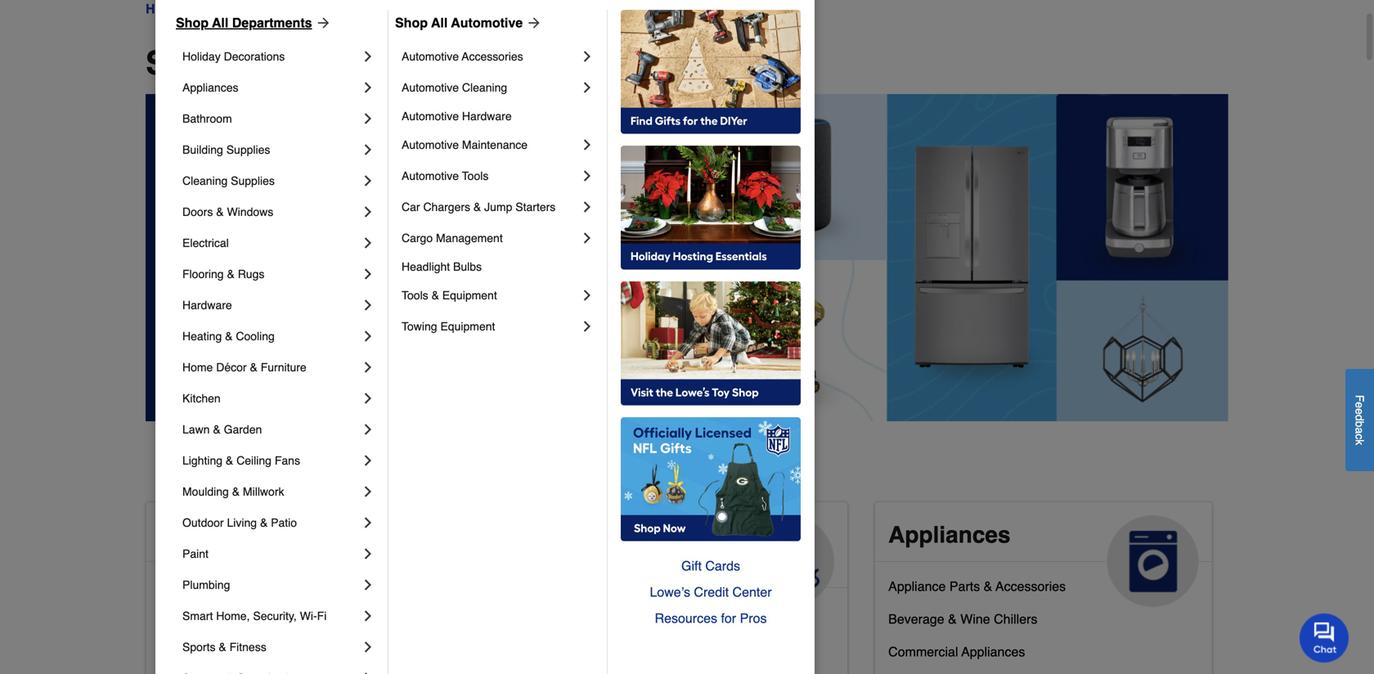 Task type: vqa. For each thing, say whether or not it's contained in the screenshot.
gel
no



Task type: locate. For each thing, give the bounding box(es) containing it.
car
[[402, 201, 420, 214]]

0 horizontal spatial pet
[[524, 638, 544, 653]]

gift
[[682, 559, 702, 574]]

0 vertical spatial pet
[[630, 522, 666, 548]]

chat invite button image
[[1300, 613, 1350, 663]]

accessible bathroom
[[160, 579, 283, 594]]

1 horizontal spatial appliances link
[[876, 502, 1213, 607]]

0 vertical spatial furniture
[[261, 361, 307, 374]]

chevron right image for automotive accessories
[[579, 48, 596, 65]]

automotive up the automotive cleaning
[[402, 50, 459, 63]]

1 horizontal spatial cleaning
[[462, 81, 508, 94]]

automotive maintenance
[[402, 138, 528, 151]]

all up the holiday decorations
[[212, 15, 229, 30]]

automotive up automotive tools at the top left of page
[[402, 138, 459, 151]]

lighting & ceiling fans link
[[183, 445, 360, 476]]

accessible bathroom link
[[160, 575, 283, 608]]

c
[[1354, 434, 1367, 440]]

accessible bedroom
[[160, 612, 279, 627]]

tools & equipment
[[402, 289, 497, 302]]

0 horizontal spatial tools
[[402, 289, 429, 302]]

all down shop all departments link
[[236, 44, 277, 82]]

0 vertical spatial tools
[[462, 169, 489, 183]]

hardware down flooring
[[183, 299, 232, 312]]

1 horizontal spatial pet
[[630, 522, 666, 548]]

2 vertical spatial supplies
[[582, 605, 633, 620]]

shop all departments link
[[176, 13, 332, 33]]

1 horizontal spatial tools
[[462, 169, 489, 183]]

& left wine
[[949, 612, 957, 627]]

furniture up kitchen link
[[261, 361, 307, 374]]

millwork
[[243, 485, 284, 498]]

automotive
[[451, 15, 523, 30], [402, 50, 459, 63], [402, 81, 459, 94], [402, 110, 459, 123], [402, 138, 459, 151], [402, 169, 459, 183]]

chevron right image for car chargers & jump starters
[[579, 199, 596, 215]]

outdoor
[[183, 516, 224, 530]]

all inside shop all departments link
[[212, 15, 229, 30]]

0 vertical spatial appliances
[[183, 81, 239, 94]]

accessible entry & home link
[[160, 641, 307, 673]]

center
[[733, 585, 772, 600]]

parts
[[950, 579, 981, 594]]

doors
[[183, 205, 213, 219]]

chevron right image for electrical
[[360, 235, 376, 251]]

0 horizontal spatial cleaning
[[183, 174, 228, 187]]

accessories up chillers on the bottom
[[996, 579, 1067, 594]]

1 accessible from the top
[[160, 522, 279, 548]]

kitchen link
[[183, 383, 360, 414]]

animal
[[524, 522, 601, 548]]

0 horizontal spatial shop
[[176, 15, 209, 30]]

4 accessible from the top
[[160, 644, 222, 660]]

0 vertical spatial appliances link
[[183, 72, 360, 103]]

tools up car chargers & jump starters
[[462, 169, 489, 183]]

1 vertical spatial appliances
[[889, 522, 1011, 548]]

chevron right image
[[360, 48, 376, 65], [360, 79, 376, 96], [360, 110, 376, 127], [579, 168, 596, 184], [360, 266, 376, 282], [360, 359, 376, 376], [360, 453, 376, 469], [360, 484, 376, 500], [360, 546, 376, 562], [360, 577, 376, 593], [360, 670, 376, 674]]

moulding & millwork
[[183, 485, 284, 498]]

livestock
[[524, 605, 579, 620]]

tools & equipment link
[[402, 280, 579, 311]]

1 vertical spatial furniture
[[649, 638, 701, 653]]

1 horizontal spatial hardware
[[462, 110, 512, 123]]

jump
[[485, 201, 513, 214]]

chevron right image for lawn & garden
[[360, 421, 376, 438]]

visit the lowe's toy shop. image
[[621, 282, 801, 406]]

resources for pros
[[655, 611, 767, 626]]

0 horizontal spatial furniture
[[261, 361, 307, 374]]

1 horizontal spatial all
[[236, 44, 277, 82]]

accessible home image
[[379, 516, 470, 607]]

1 vertical spatial pet
[[524, 638, 544, 653]]

tools
[[462, 169, 489, 183], [402, 289, 429, 302]]

1 horizontal spatial furniture
[[649, 638, 701, 653]]

gift cards link
[[621, 553, 801, 579]]

heating
[[183, 330, 222, 343]]

appliances link up chillers on the bottom
[[876, 502, 1213, 607]]

d
[[1354, 415, 1367, 421]]

shop up automotive accessories
[[395, 15, 428, 30]]

lawn
[[183, 423, 210, 436]]

accessible for accessible home
[[160, 522, 279, 548]]

& right décor
[[250, 361, 258, 374]]

livestock supplies link
[[524, 601, 633, 634]]

automotive cleaning
[[402, 81, 508, 94]]

heating & cooling link
[[183, 321, 360, 352]]

all
[[212, 15, 229, 30], [431, 15, 448, 30], [236, 44, 277, 82]]

departments up the holiday decorations
[[196, 1, 271, 16]]

tools inside 'link'
[[462, 169, 489, 183]]

automotive inside "link"
[[402, 50, 459, 63]]

cleaning down the automotive accessories "link"
[[462, 81, 508, 94]]

furniture down resources
[[649, 638, 701, 653]]

chevron right image for automotive maintenance
[[579, 137, 596, 153]]

smart home, security, wi-fi
[[183, 610, 327, 623]]

& left ceiling
[[226, 454, 233, 467]]

lowe's credit center link
[[621, 579, 801, 606]]

automotive down the automotive cleaning
[[402, 110, 459, 123]]

b
[[1354, 421, 1367, 427]]

supplies up "windows"
[[231, 174, 275, 187]]

car chargers & jump starters link
[[402, 192, 579, 223]]

1 e from the top
[[1354, 402, 1367, 408]]

all up automotive accessories
[[431, 15, 448, 30]]

cargo management
[[402, 232, 503, 245]]

smart
[[183, 610, 213, 623]]

chevron right image for automotive cleaning
[[579, 79, 596, 96]]

home
[[146, 1, 182, 16], [183, 361, 213, 374], [286, 522, 349, 548], [272, 644, 307, 660]]

& left rugs
[[227, 268, 235, 281]]

automotive up the chargers
[[402, 169, 459, 183]]

1 vertical spatial appliances link
[[876, 502, 1213, 607]]

chevron right image for cargo management
[[579, 230, 596, 246]]

pet up lowe's
[[630, 522, 666, 548]]

& left jump
[[474, 201, 481, 214]]

houses,
[[585, 638, 633, 653]]

accessible home link
[[146, 502, 483, 607]]

windows
[[227, 205, 274, 219]]

lowe's credit center
[[650, 585, 772, 600]]

starters
[[516, 201, 556, 214]]

chillers
[[994, 612, 1038, 627]]

chevron right image for lighting & ceiling fans
[[360, 453, 376, 469]]

beverage & wine chillers
[[889, 612, 1038, 627]]

animal & pet care link
[[511, 502, 848, 607]]

departments for shop
[[286, 44, 486, 82]]

1 horizontal spatial accessories
[[996, 579, 1067, 594]]

furniture
[[261, 361, 307, 374], [649, 638, 701, 653]]

bathroom up building
[[183, 112, 232, 125]]

cleaning down building
[[183, 174, 228, 187]]

lawn & garden
[[183, 423, 262, 436]]

departments link
[[196, 0, 271, 19]]

chevron right image
[[579, 48, 596, 65], [579, 79, 596, 96], [579, 137, 596, 153], [360, 142, 376, 158], [360, 173, 376, 189], [579, 199, 596, 215], [360, 204, 376, 220], [579, 230, 596, 246], [360, 235, 376, 251], [579, 287, 596, 304], [360, 297, 376, 313], [579, 318, 596, 335], [360, 328, 376, 345], [360, 390, 376, 407], [360, 421, 376, 438], [360, 515, 376, 531], [360, 608, 376, 624], [360, 639, 376, 656]]

0 horizontal spatial all
[[212, 15, 229, 30]]

departments up holiday decorations link
[[232, 15, 312, 30]]

1 vertical spatial accessories
[[996, 579, 1067, 594]]

e up b
[[1354, 408, 1367, 415]]

towing equipment
[[402, 320, 495, 333]]

headlight bulbs
[[402, 260, 482, 273]]

3 accessible from the top
[[160, 612, 222, 627]]

building
[[183, 143, 223, 156]]

bathroom up smart home, security, wi-fi
[[226, 579, 283, 594]]

automotive up automotive hardware
[[402, 81, 459, 94]]

pet left beds,
[[524, 638, 544, 653]]

accessible for accessible bathroom
[[160, 579, 222, 594]]

all inside shop all automotive link
[[431, 15, 448, 30]]

appliance parts & accessories link
[[889, 575, 1067, 608]]

0 horizontal spatial accessories
[[462, 50, 523, 63]]

arrow right image
[[523, 15, 543, 31]]

tools down headlight
[[402, 289, 429, 302]]

appliances down wine
[[962, 644, 1026, 660]]

1 vertical spatial supplies
[[231, 174, 275, 187]]

supplies up cleaning supplies
[[226, 143, 270, 156]]

automotive for automotive accessories
[[402, 50, 459, 63]]

moulding & millwork link
[[183, 476, 360, 507]]

automotive for automotive tools
[[402, 169, 459, 183]]

departments down arrow right image
[[286, 44, 486, 82]]

accessories
[[462, 50, 523, 63], [996, 579, 1067, 594]]

patio
[[271, 516, 297, 530]]

1 vertical spatial hardware
[[183, 299, 232, 312]]

hardware down automotive cleaning 'link'
[[462, 110, 512, 123]]

all for departments
[[212, 15, 229, 30]]

0 vertical spatial supplies
[[226, 143, 270, 156]]

1 horizontal spatial shop
[[395, 15, 428, 30]]

plumbing link
[[183, 570, 360, 601]]

appliances link down decorations
[[183, 72, 360, 103]]

e up d
[[1354, 402, 1367, 408]]

0 vertical spatial hardware
[[462, 110, 512, 123]]

animal & pet care
[[524, 522, 666, 574]]

paint link
[[183, 539, 360, 570]]

accessible home
[[160, 522, 349, 548]]

chevron right image for appliances
[[360, 79, 376, 96]]

0 horizontal spatial appliances link
[[183, 72, 360, 103]]

home link
[[146, 0, 182, 19]]

0 vertical spatial accessories
[[462, 50, 523, 63]]

& left millwork
[[232, 485, 240, 498]]

wi-
[[300, 610, 317, 623]]

2 accessible from the top
[[160, 579, 222, 594]]

0 vertical spatial cleaning
[[462, 81, 508, 94]]

for
[[721, 611, 737, 626]]

& right animal
[[607, 522, 624, 548]]

k
[[1354, 440, 1367, 445]]

& inside animal & pet care
[[607, 522, 624, 548]]

supplies for cleaning supplies
[[231, 174, 275, 187]]

beds,
[[548, 638, 581, 653]]

appliances
[[183, 81, 239, 94], [889, 522, 1011, 548], [962, 644, 1026, 660]]

& right "doors"
[[216, 205, 224, 219]]

accessories up automotive cleaning 'link'
[[462, 50, 523, 63]]

chevron right image for outdoor living & patio
[[360, 515, 376, 531]]

departments
[[196, 1, 271, 16], [232, 15, 312, 30], [286, 44, 486, 82]]

towing
[[402, 320, 438, 333]]

supplies
[[226, 143, 270, 156], [231, 174, 275, 187], [582, 605, 633, 620]]

supplies up houses,
[[582, 605, 633, 620]]

home décor & furniture
[[183, 361, 307, 374]]

& right lawn
[[213, 423, 221, 436]]

1 shop from the left
[[176, 15, 209, 30]]

chevron right image for heating & cooling
[[360, 328, 376, 345]]

2 shop from the left
[[395, 15, 428, 30]]

equipment down tools & equipment
[[441, 320, 495, 333]]

& right "entry"
[[260, 644, 269, 660]]

cleaning supplies link
[[183, 165, 360, 196]]

all for automotive
[[431, 15, 448, 30]]

2 horizontal spatial all
[[431, 15, 448, 30]]

appliances down holiday
[[183, 81, 239, 94]]

appliances up parts
[[889, 522, 1011, 548]]

cleaning
[[462, 81, 508, 94], [183, 174, 228, 187]]

hardware link
[[183, 290, 360, 321]]

chevron right image for flooring & rugs
[[360, 266, 376, 282]]

lawn & garden link
[[183, 414, 360, 445]]

shop up holiday
[[176, 15, 209, 30]]

equipment down the bulbs at the top of the page
[[443, 289, 497, 302]]



Task type: describe. For each thing, give the bounding box(es) containing it.
& left cooling
[[225, 330, 233, 343]]

chevron right image for cleaning supplies
[[360, 173, 376, 189]]

bulbs
[[453, 260, 482, 273]]

heating & cooling
[[183, 330, 275, 343]]

smart home, security, wi-fi link
[[183, 601, 360, 632]]

paint
[[183, 548, 209, 561]]

towing equipment link
[[402, 311, 579, 342]]

commercial
[[889, 644, 959, 660]]

chevron right image for sports & fitness
[[360, 639, 376, 656]]

chevron right image for bathroom
[[360, 110, 376, 127]]

beverage & wine chillers link
[[889, 608, 1038, 641]]

1 vertical spatial tools
[[402, 289, 429, 302]]

chevron right image for building supplies
[[360, 142, 376, 158]]

fi
[[317, 610, 327, 623]]

automotive for automotive maintenance
[[402, 138, 459, 151]]

animal & pet care image
[[743, 516, 835, 607]]

chevron right image for tools & equipment
[[579, 287, 596, 304]]

appliances image
[[1108, 516, 1200, 607]]

wine
[[961, 612, 991, 627]]

0 vertical spatial equipment
[[443, 289, 497, 302]]

automotive hardware link
[[402, 103, 596, 129]]

electrical link
[[183, 228, 360, 259]]

chevron right image for home décor & furniture
[[360, 359, 376, 376]]

car chargers & jump starters
[[402, 201, 556, 214]]

security,
[[253, 610, 297, 623]]

care
[[524, 548, 575, 574]]

cargo management link
[[402, 223, 579, 254]]

officially licensed n f l gifts. shop now. image
[[621, 417, 801, 542]]

holiday hosting essentials. image
[[621, 146, 801, 270]]

cooling
[[236, 330, 275, 343]]

chevron right image for hardware
[[360, 297, 376, 313]]

holiday decorations
[[183, 50, 285, 63]]

electrical
[[183, 237, 229, 250]]

chargers
[[423, 201, 471, 214]]

lighting
[[183, 454, 223, 467]]

shop for shop all automotive
[[395, 15, 428, 30]]

entry
[[226, 644, 256, 660]]

chevron right image for kitchen
[[360, 390, 376, 407]]

beverage
[[889, 612, 945, 627]]

home décor & furniture link
[[183, 352, 360, 383]]

plumbing
[[183, 579, 230, 592]]

& down the headlight bulbs
[[432, 289, 439, 302]]

gift cards
[[682, 559, 741, 574]]

appliance parts & accessories
[[889, 579, 1067, 594]]

holiday decorations link
[[183, 41, 360, 72]]

automotive accessories link
[[402, 41, 579, 72]]

f e e d b a c k button
[[1346, 369, 1375, 471]]

chevron right image for doors & windows
[[360, 204, 376, 220]]

automotive tools link
[[402, 160, 579, 192]]

kitchen
[[183, 392, 221, 405]]

shop all automotive link
[[395, 13, 543, 33]]

sports
[[183, 641, 216, 654]]

flooring & rugs link
[[183, 259, 360, 290]]

1 vertical spatial equipment
[[441, 320, 495, 333]]

pet inside animal & pet care
[[630, 522, 666, 548]]

doors & windows
[[183, 205, 274, 219]]

garden
[[224, 423, 262, 436]]

departments for shop
[[232, 15, 312, 30]]

f e e d b a c k
[[1354, 395, 1367, 445]]

sports & fitness link
[[183, 632, 360, 663]]

doors & windows link
[[183, 196, 360, 228]]

enjoy savings year-round. no matter what you're shopping for, find what you need at a great price. image
[[146, 94, 1229, 421]]

accessories inside "link"
[[462, 50, 523, 63]]

livestock supplies
[[524, 605, 633, 620]]

a
[[1354, 427, 1367, 434]]

2 vertical spatial appliances
[[962, 644, 1026, 660]]

chevron right image for holiday decorations
[[360, 48, 376, 65]]

commercial appliances link
[[889, 641, 1026, 673]]

chevron right image for plumbing
[[360, 577, 376, 593]]

supplies for building supplies
[[226, 143, 270, 156]]

decorations
[[224, 50, 285, 63]]

automotive up the automotive accessories "link"
[[451, 15, 523, 30]]

building supplies link
[[183, 134, 360, 165]]

home,
[[216, 610, 250, 623]]

0 horizontal spatial hardware
[[183, 299, 232, 312]]

ceiling
[[237, 454, 272, 467]]

moulding
[[183, 485, 229, 498]]

& right houses,
[[636, 638, 645, 653]]

sports & fitness
[[183, 641, 267, 654]]

0 vertical spatial bathroom
[[183, 112, 232, 125]]

automotive cleaning link
[[402, 72, 579, 103]]

rugs
[[238, 268, 265, 281]]

commercial appliances
[[889, 644, 1026, 660]]

find gifts for the diyer. image
[[621, 10, 801, 134]]

1 vertical spatial cleaning
[[183, 174, 228, 187]]

arrow right image
[[312, 15, 332, 31]]

headlight bulbs link
[[402, 254, 596, 280]]

cargo
[[402, 232, 433, 245]]

automotive for automotive hardware
[[402, 110, 459, 123]]

pet beds, houses, & furniture link
[[524, 634, 701, 667]]

& left patio
[[260, 516, 268, 530]]

accessible for accessible entry & home
[[160, 644, 222, 660]]

shop for shop all departments
[[176, 15, 209, 30]]

décor
[[216, 361, 247, 374]]

shop all automotive
[[395, 15, 523, 30]]

automotive maintenance link
[[402, 129, 579, 160]]

& down accessible bedroom link
[[219, 641, 226, 654]]

headlight
[[402, 260, 450, 273]]

accessible entry & home
[[160, 644, 307, 660]]

automotive accessories
[[402, 50, 523, 63]]

accessible for accessible bedroom
[[160, 612, 222, 627]]

holiday
[[183, 50, 221, 63]]

automotive for automotive cleaning
[[402, 81, 459, 94]]

chevron right image for paint
[[360, 546, 376, 562]]

living
[[227, 516, 257, 530]]

2 e from the top
[[1354, 408, 1367, 415]]

chevron right image for towing equipment
[[579, 318, 596, 335]]

chevron right image for smart home, security, wi-fi
[[360, 608, 376, 624]]

management
[[436, 232, 503, 245]]

outdoor living & patio link
[[183, 507, 360, 539]]

resources for pros link
[[621, 606, 801, 632]]

chevron right image for moulding & millwork
[[360, 484, 376, 500]]

chevron right image for automotive tools
[[579, 168, 596, 184]]

automotive tools
[[402, 169, 489, 183]]

cleaning inside 'link'
[[462, 81, 508, 94]]

building supplies
[[183, 143, 270, 156]]

& right parts
[[984, 579, 993, 594]]

maintenance
[[462, 138, 528, 151]]

1 vertical spatial bathroom
[[226, 579, 283, 594]]

appliance
[[889, 579, 946, 594]]

credit
[[694, 585, 729, 600]]

supplies for livestock supplies
[[582, 605, 633, 620]]

fitness
[[230, 641, 267, 654]]

pet beds, houses, & furniture
[[524, 638, 701, 653]]



